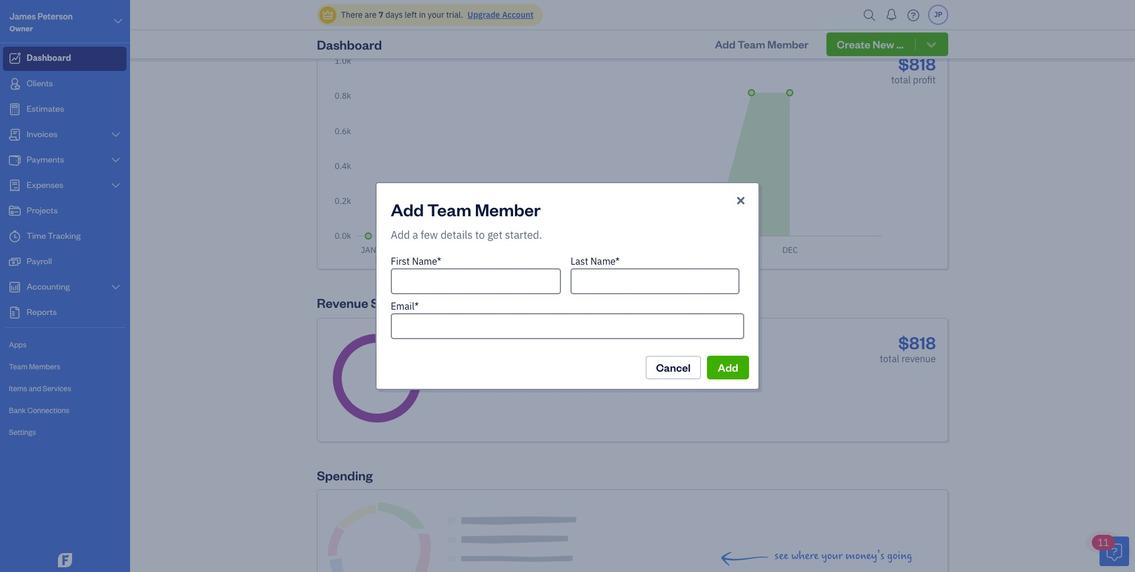 Task type: locate. For each thing, give the bounding box(es) containing it.
1 name* from the left
[[412, 256, 442, 267]]

your right where
[[822, 550, 843, 563]]

total
[[892, 74, 911, 86], [881, 353, 900, 365]]

add team member
[[715, 37, 809, 51], [391, 198, 541, 221]]

items and services
[[9, 384, 71, 393]]

james peterson owner
[[9, 11, 73, 33]]

report image
[[8, 307, 22, 319]]

your
[[428, 9, 445, 20], [822, 550, 843, 563]]

profit up dashboard
[[349, 17, 382, 33]]

chevron large down image for expense icon
[[110, 181, 121, 191]]

bank
[[9, 406, 26, 415]]

team inside dialog
[[428, 198, 472, 221]]

bank connections link
[[3, 401, 127, 421]]

name* right first
[[412, 256, 442, 267]]

1 horizontal spatial member
[[768, 37, 809, 51]]

—
[[495, 329, 503, 341]]

member
[[768, 37, 809, 51], [475, 198, 541, 221]]

1 vertical spatial total
[[881, 353, 900, 365]]

add team member inside dialog
[[391, 198, 541, 221]]

total for $818 total revenue
[[881, 353, 900, 365]]

settings
[[9, 428, 36, 437]]

1 vertical spatial chevron large down image
[[110, 156, 121, 165]]

invoices
[[457, 329, 493, 341]]

1 horizontal spatial name*
[[591, 256, 620, 267]]

invoices — $818
[[457, 329, 528, 341]]

2 name* from the left
[[591, 256, 620, 267]]

report
[[920, 19, 949, 31]]

$818 for $818 total revenue
[[899, 331, 937, 354]]

0 horizontal spatial profit
[[349, 17, 382, 33]]

0 vertical spatial your
[[428, 9, 445, 20]]

0 horizontal spatial your
[[428, 9, 445, 20]]

a
[[413, 228, 418, 242]]

1 horizontal spatial profit
[[865, 19, 888, 31]]

0 vertical spatial total
[[892, 74, 911, 86]]

total for $818 total profit
[[892, 74, 911, 86]]

view
[[842, 19, 863, 31]]

close image
[[735, 194, 747, 208]]

$818 inside $818 total revenue
[[899, 331, 937, 354]]

profit
[[349, 17, 382, 33], [865, 19, 888, 31]]

few
[[421, 228, 438, 242]]

chart image
[[8, 282, 22, 293]]

0 vertical spatial member
[[768, 37, 809, 51]]

profit left the '&'
[[865, 19, 888, 31]]

payment image
[[8, 154, 22, 166]]

1 vertical spatial team
[[428, 198, 472, 221]]

team members
[[9, 362, 60, 372]]

1 vertical spatial add team member
[[391, 198, 541, 221]]

add team member button
[[705, 33, 820, 56]]

trial.
[[447, 9, 464, 20]]

timer image
[[8, 231, 22, 243]]

0 horizontal spatial add team member
[[391, 198, 541, 221]]

connections
[[27, 406, 69, 415]]

started.
[[505, 228, 543, 242]]

team inside button
[[738, 37, 766, 51]]

0 vertical spatial team
[[738, 37, 766, 51]]

bank connections
[[9, 406, 69, 415]]

chevron large down image
[[113, 14, 124, 28], [110, 156, 121, 165]]

total left profit on the right of the page
[[892, 74, 911, 86]]

go to help image
[[905, 6, 924, 24]]

2 horizontal spatial team
[[738, 37, 766, 51]]

add
[[715, 37, 736, 51], [391, 198, 424, 221], [391, 228, 410, 242], [718, 361, 739, 375]]

name* right last
[[591, 256, 620, 267]]

last
[[571, 256, 589, 267]]

0 vertical spatial chevron large down image
[[110, 130, 121, 140]]

left
[[405, 9, 417, 20]]

and
[[29, 384, 41, 393]]

Last Name* text field
[[571, 269, 740, 295]]

details
[[441, 228, 473, 242]]

team inside 'main' element
[[9, 362, 28, 372]]

1 chevron large down image from the top
[[110, 130, 121, 140]]

total inside $818 total profit
[[892, 74, 911, 86]]

view profit & loss report link
[[842, 18, 949, 32]]

0 vertical spatial add team member
[[715, 37, 809, 51]]

your right in at the top
[[428, 9, 445, 20]]

0 horizontal spatial member
[[475, 198, 541, 221]]

spending
[[317, 467, 373, 484]]

2 vertical spatial chevron large down image
[[110, 283, 121, 292]]

revenue streams
[[317, 295, 421, 311]]

1 vertical spatial member
[[475, 198, 541, 221]]

1 horizontal spatial your
[[822, 550, 843, 563]]

member inside dialog
[[475, 198, 541, 221]]

dashboard
[[317, 36, 382, 53]]

1 vertical spatial your
[[822, 550, 843, 563]]

2 vertical spatial team
[[9, 362, 28, 372]]

3 chevron large down image from the top
[[110, 283, 121, 292]]

name*
[[412, 256, 442, 267], [591, 256, 620, 267]]

freshbooks image
[[56, 554, 75, 568]]

1 vertical spatial chevron large down image
[[110, 181, 121, 191]]

2 chevron large down image from the top
[[110, 181, 121, 191]]

name* for last name*
[[591, 256, 620, 267]]

streams
[[371, 295, 421, 311]]

owner
[[9, 24, 33, 33]]

view profit & loss report
[[842, 19, 949, 31]]

total
[[317, 17, 347, 33]]

1 horizontal spatial team
[[428, 198, 472, 221]]

total left revenue
[[881, 353, 900, 365]]

$818
[[899, 52, 937, 75], [505, 329, 528, 341], [899, 331, 937, 354]]

$818 inside $818 total profit
[[899, 52, 937, 75]]

&
[[890, 19, 897, 31]]

0 horizontal spatial name*
[[412, 256, 442, 267]]

First Name* text field
[[391, 269, 562, 295]]

1 horizontal spatial add team member
[[715, 37, 809, 51]]

total inside $818 total revenue
[[881, 353, 900, 365]]

money's
[[846, 550, 885, 563]]

peterson
[[38, 11, 73, 22]]

chevron large down image
[[110, 130, 121, 140], [110, 181, 121, 191], [110, 283, 121, 292]]

apps link
[[3, 335, 127, 356]]

account
[[502, 9, 534, 20]]

team
[[738, 37, 766, 51], [428, 198, 472, 221], [9, 362, 28, 372]]

team members link
[[3, 357, 127, 377]]

see where your money's going
[[775, 550, 913, 563]]

members
[[29, 362, 60, 372]]

0 horizontal spatial team
[[9, 362, 28, 372]]

add team member inside button
[[715, 37, 809, 51]]



Task type: describe. For each thing, give the bounding box(es) containing it.
member inside button
[[768, 37, 809, 51]]

apps
[[9, 340, 26, 350]]

james
[[9, 11, 36, 22]]

chevron large down image for invoice image
[[110, 130, 121, 140]]

money image
[[8, 256, 22, 268]]

Email* email field
[[391, 314, 745, 340]]

revenue
[[317, 295, 369, 311]]

in
[[419, 9, 426, 20]]

services
[[43, 384, 71, 393]]

$818 total revenue
[[881, 331, 937, 365]]

estimate image
[[8, 104, 22, 115]]

upgrade account link
[[466, 9, 534, 20]]

days
[[386, 9, 403, 20]]

name* for first name*
[[412, 256, 442, 267]]

search image
[[861, 6, 880, 24]]

total profit
[[317, 17, 382, 33]]

7
[[379, 9, 384, 20]]

add inside button
[[718, 361, 739, 375]]

chevron large down image for the chart 'image' at the left of page
[[110, 283, 121, 292]]

first
[[391, 256, 410, 267]]

add button
[[708, 356, 750, 380]]

profit
[[914, 74, 937, 86]]

items
[[9, 384, 27, 393]]

cancel
[[657, 361, 691, 375]]

$818 total profit
[[892, 52, 937, 86]]

revenue
[[902, 353, 937, 365]]

are
[[365, 9, 377, 20]]

going
[[888, 550, 913, 563]]

there are 7 days left in your trial. upgrade account
[[341, 9, 534, 20]]

last name*
[[571, 256, 620, 267]]

upgrade
[[468, 9, 500, 20]]

see
[[775, 550, 789, 563]]

where
[[792, 550, 819, 563]]

profit for view
[[865, 19, 888, 31]]

client image
[[8, 78, 22, 90]]

0 vertical spatial chevron large down image
[[113, 14, 124, 28]]

crown image
[[322, 9, 334, 21]]

main element
[[0, 0, 160, 573]]

loss
[[899, 19, 918, 31]]

expense image
[[8, 180, 22, 192]]

cancel button
[[646, 356, 702, 380]]

to
[[476, 228, 485, 242]]

profit for total
[[349, 17, 382, 33]]

settings link
[[3, 422, 127, 443]]

add team member dialog
[[0, 168, 1136, 405]]

add a few details to get started.
[[391, 228, 543, 242]]

there
[[341, 9, 363, 20]]

dashboard image
[[8, 53, 22, 64]]

project image
[[8, 205, 22, 217]]

$818 for $818 total profit
[[899, 52, 937, 75]]

items and services link
[[3, 379, 127, 399]]

invoice image
[[8, 129, 22, 141]]

first name*
[[391, 256, 442, 267]]

email*
[[391, 301, 419, 312]]

get
[[488, 228, 503, 242]]

add inside button
[[715, 37, 736, 51]]



Task type: vqa. For each thing, say whether or not it's contained in the screenshot.
Cancel
yes



